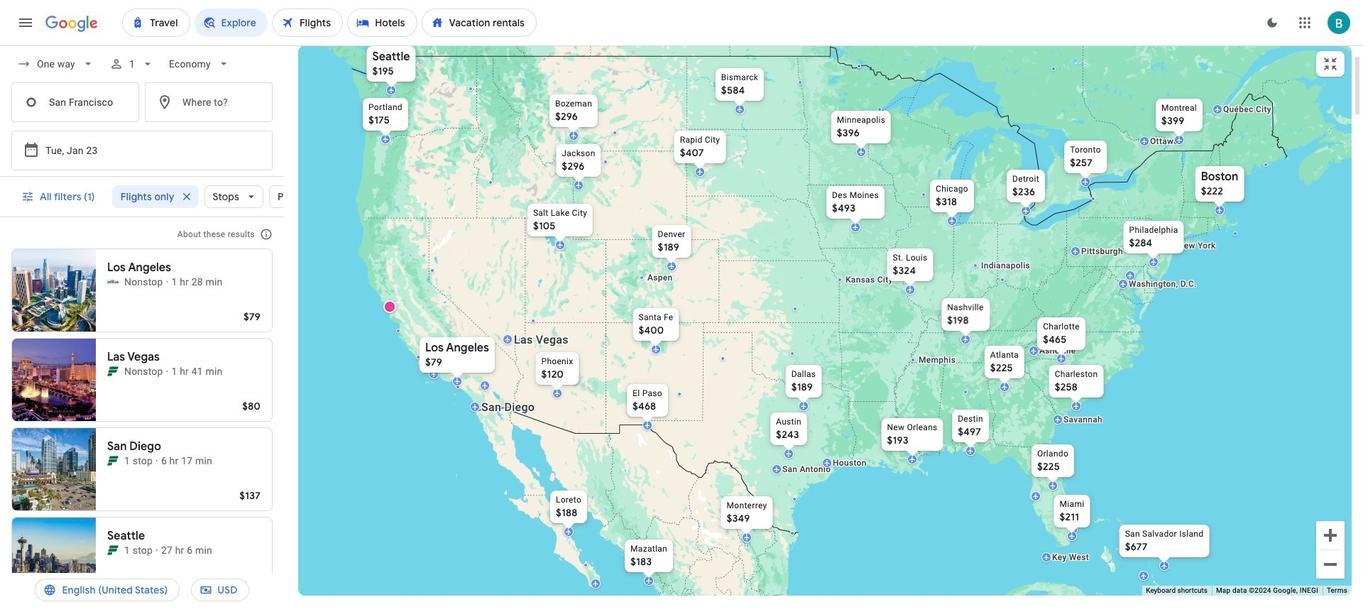 Task type: vqa. For each thing, say whether or not it's contained in the screenshot.
468 Us Dollars text field at the left
yes



Task type: locate. For each thing, give the bounding box(es) containing it.
175 US dollars text field
[[369, 113, 390, 126]]

195 US dollars text field
[[372, 64, 394, 77], [239, 579, 261, 592]]

None text field
[[11, 82, 139, 122]]

183 US dollars text field
[[631, 555, 652, 568]]

400 US dollars text field
[[639, 324, 664, 336]]

0 vertical spatial 195 us dollars text field
[[372, 64, 394, 77]]

1 vertical spatial 195 us dollars text field
[[239, 579, 261, 592]]

0 horizontal spatial 79 us dollars text field
[[244, 310, 261, 323]]

loading results progress bar
[[0, 45, 1364, 48]]

225 US dollars text field
[[991, 361, 1013, 374], [1038, 460, 1060, 473]]

1 frontier image from the top
[[107, 366, 119, 377]]

0 vertical spatial 225 us dollars text field
[[991, 361, 1013, 374]]

399 US dollars text field
[[1162, 114, 1185, 127]]

1 vertical spatial frontier image
[[107, 455, 119, 467]]

map region
[[298, 45, 1352, 596]]

349 US dollars text field
[[727, 512, 750, 524]]

1 vertical spatial 79 us dollars text field
[[425, 355, 443, 368]]

2 frontier image from the top
[[107, 455, 119, 467]]

change appearance image
[[1256, 6, 1290, 40]]

main menu image
[[17, 14, 34, 31]]

468 US dollars text field
[[633, 399, 656, 412]]

79 US dollars text field
[[244, 310, 261, 323], [425, 355, 443, 368]]

284 US dollars text field
[[1130, 236, 1153, 249]]

frontier image
[[107, 366, 119, 377], [107, 455, 119, 467], [107, 545, 119, 556]]

 image
[[166, 275, 169, 289]]

 image
[[166, 364, 169, 379]]

3 frontier image from the top
[[107, 545, 119, 556]]

2 vertical spatial frontier image
[[107, 545, 119, 556]]

view smaller map image
[[1322, 55, 1339, 72]]

0 vertical spatial frontier image
[[107, 366, 119, 377]]

193 US dollars text field
[[887, 434, 909, 446]]

189 US dollars text field
[[792, 380, 813, 393]]

324 US dollars text field
[[893, 264, 916, 277]]

211 US dollars text field
[[1060, 510, 1080, 523]]

105 US dollars text field
[[533, 219, 556, 232]]

Departure text field
[[45, 131, 224, 170]]

584 US dollars text field
[[721, 83, 745, 96]]

0 vertical spatial 79 us dollars text field
[[244, 310, 261, 323]]

1 vertical spatial 225 us dollars text field
[[1038, 460, 1060, 473]]

493 US dollars text field
[[832, 201, 856, 214]]

296 US dollars text field
[[555, 110, 578, 123], [562, 159, 585, 172]]

None field
[[11, 51, 101, 77], [163, 51, 236, 77], [11, 51, 101, 77], [163, 51, 236, 77]]

120 US dollars text field
[[542, 368, 564, 380]]

465 US dollars text field
[[1043, 333, 1067, 346]]



Task type: describe. For each thing, give the bounding box(es) containing it.
0 vertical spatial 296 us dollars text field
[[555, 110, 578, 123]]

318 US dollars text field
[[936, 195, 957, 208]]

497 US dollars text field
[[958, 425, 982, 438]]

189 US dollars text field
[[658, 240, 680, 253]]

jetblue image
[[107, 276, 119, 288]]

258 US dollars text field
[[1055, 380, 1078, 393]]

243 US dollars text field
[[776, 428, 800, 441]]

236 US dollars text field
[[1013, 185, 1036, 198]]

frontier image for leftmost 195 us dollars text field
[[107, 545, 119, 556]]

0 horizontal spatial 195 us dollars text field
[[239, 579, 261, 592]]

0 horizontal spatial 225 us dollars text field
[[991, 361, 1013, 374]]

677 US dollars text field
[[1125, 540, 1148, 553]]

frontier image for 137 us dollars text box
[[107, 455, 119, 467]]

396 US dollars text field
[[837, 126, 860, 139]]

407 US dollars text field
[[680, 146, 704, 159]]

frontier image for the 80 us dollars text field
[[107, 366, 119, 377]]

about these results image
[[249, 217, 283, 251]]

257 US dollars text field
[[1070, 156, 1093, 169]]

198 US dollars text field
[[948, 314, 969, 326]]

1 vertical spatial 296 us dollars text field
[[562, 159, 585, 172]]

1 horizontal spatial 195 us dollars text field
[[372, 64, 394, 77]]

1 horizontal spatial 79 us dollars text field
[[425, 355, 443, 368]]

80 US dollars text field
[[242, 400, 261, 413]]

222 US dollars text field
[[1201, 184, 1224, 197]]

137 US dollars text field
[[239, 489, 261, 502]]

188 US dollars text field
[[556, 506, 578, 519]]

Where to? text field
[[145, 82, 273, 122]]

1 horizontal spatial 225 us dollars text field
[[1038, 460, 1060, 473]]



